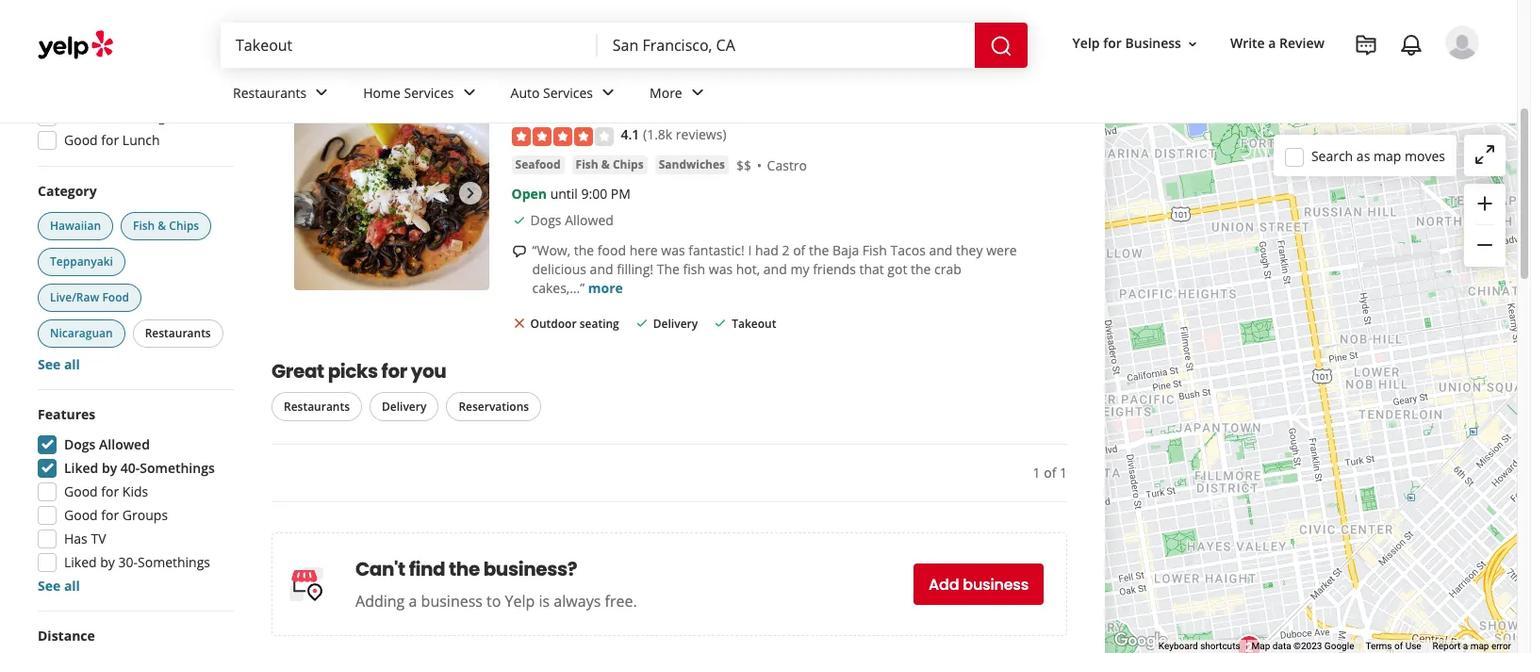 Task type: vqa. For each thing, say whether or not it's contained in the screenshot.
daily
no



Task type: locate. For each thing, give the bounding box(es) containing it.
projects image
[[1355, 34, 1378, 57]]

and down had
[[764, 260, 787, 278]]

1 vertical spatial pm
[[611, 185, 631, 203]]

nicaraguan
[[50, 325, 113, 341]]

dogs allowed
[[530, 211, 614, 229], [64, 436, 150, 454]]

notifications image
[[1400, 34, 1423, 57]]

liked for liked by 40-somethings
[[64, 459, 98, 477]]

2 24 chevron down v2 image from the left
[[458, 81, 480, 104]]

fish & chips for the bottommost fish & chips "button"
[[133, 218, 199, 234]]

16 checkmark v2 image
[[713, 20, 728, 35], [634, 316, 649, 331], [713, 316, 728, 331]]

somethings for 40-
[[140, 459, 215, 477]]

1 24 chevron down v2 image from the left
[[310, 81, 333, 104]]

the
[[574, 241, 594, 259], [809, 241, 829, 259], [911, 260, 931, 278], [449, 557, 480, 583]]

fish & chips inside 'link'
[[576, 156, 644, 172]]

2 none field from the left
[[613, 35, 960, 56]]

for left business
[[1103, 34, 1122, 52]]

chips inside 'link'
[[613, 156, 644, 172]]

outdoor right 16 close v2 image
[[530, 316, 577, 332]]

start
[[946, 18, 981, 40]]

2 see from the top
[[38, 577, 61, 595]]

somethings down groups
[[138, 553, 210, 571]]

2 outdoor seating from the top
[[530, 316, 619, 332]]

none field down the codmother fish & chips image
[[236, 35, 583, 56]]

1 vertical spatial yelp
[[505, 591, 535, 612]]

was down fantastic!
[[709, 260, 733, 278]]

outdoor seating up auto services link
[[530, 20, 619, 36]]

offers
[[64, 37, 102, 55], [64, 60, 104, 78]]

0 vertical spatial outdoor seating
[[530, 20, 619, 36]]

restaurants link
[[218, 68, 348, 123]]

services right the auto
[[543, 84, 593, 101]]

2 horizontal spatial of
[[1395, 641, 1403, 652]]

yelp left is at the left bottom
[[505, 591, 535, 612]]

1 horizontal spatial yelp
[[1073, 34, 1100, 52]]

1 vertical spatial was
[[709, 260, 733, 278]]

1 outdoor seating from the top
[[530, 20, 619, 36]]

2:55
[[118, 13, 145, 31]]

great
[[272, 359, 324, 385]]

business
[[963, 574, 1029, 596], [421, 591, 483, 612]]

1 vertical spatial &
[[158, 218, 166, 234]]

restaurants
[[233, 84, 307, 101], [145, 325, 211, 341], [284, 399, 350, 415]]

1 vertical spatial seating
[[580, 316, 619, 332]]

2 vertical spatial takeout
[[732, 316, 776, 332]]

a right write
[[1269, 34, 1276, 52]]

for left the you
[[382, 359, 407, 385]]

1 horizontal spatial of
[[1044, 464, 1056, 482]]

offers takeout
[[64, 60, 159, 78]]

1 liked from the top
[[64, 459, 98, 477]]

yelp inside can't find the business? adding a business to yelp is always free.
[[505, 591, 535, 612]]

0 horizontal spatial none field
[[236, 35, 583, 56]]

keyboard shortcuts
[[1159, 641, 1240, 652]]

0 vertical spatial of
[[793, 241, 806, 259]]

by left "40-"
[[102, 459, 117, 477]]

0 vertical spatial fish & chips
[[576, 156, 644, 172]]

2 right had
[[782, 241, 790, 259]]

delivery
[[653, 20, 698, 36], [106, 37, 156, 55], [653, 316, 698, 332], [382, 399, 427, 415]]

24 chevron down v2 image inside auto services link
[[597, 81, 620, 104]]

dogs allowed down open until 9:00 pm
[[530, 211, 614, 229]]

pm right 9:00
[[611, 185, 631, 203]]

zoom out image
[[1474, 234, 1496, 257]]

seafood button
[[512, 155, 564, 174]]

can't
[[355, 557, 405, 583]]

the codmother fish & chips image
[[294, 0, 489, 5]]

map left error
[[1471, 641, 1489, 652]]

zoom in image
[[1474, 192, 1496, 215]]

delivery up more
[[653, 20, 698, 36]]

1 vertical spatial restaurants
[[145, 325, 211, 341]]

a right report
[[1463, 641, 1468, 652]]

1 offers from the top
[[64, 37, 102, 55]]

map right as
[[1374, 147, 1402, 165]]

dogs down features
[[64, 436, 96, 454]]

services for home services
[[404, 84, 454, 101]]

kids
[[122, 483, 148, 501]]

0 horizontal spatial fish & chips
[[133, 218, 199, 234]]

group containing open at 2:55 pm
[[32, 0, 234, 156]]

see all button
[[38, 355, 80, 373], [38, 577, 80, 595]]

0 vertical spatial yelp
[[1073, 34, 1100, 52]]

of for terms of use
[[1395, 641, 1403, 652]]

keyboard shortcuts button
[[1159, 640, 1240, 653]]

offers down offers delivery at top left
[[64, 60, 104, 78]]

0 horizontal spatial 2
[[512, 96, 522, 121]]

1 horizontal spatial a
[[1269, 34, 1276, 52]]

start order link
[[928, 8, 1045, 49]]

allowed down 9:00
[[565, 211, 614, 229]]

good for good for groups
[[64, 506, 98, 524]]

1 vertical spatial outdoor seating
[[530, 316, 619, 332]]

none field find
[[236, 35, 583, 56]]

write a review link
[[1223, 27, 1332, 61]]

see down nicaraguan button
[[38, 355, 61, 373]]

fish & chips down the lunch
[[133, 218, 199, 234]]

moves
[[1405, 147, 1446, 165]]

1 vertical spatial see all button
[[38, 577, 80, 595]]

0 vertical spatial see all
[[38, 355, 80, 373]]

0 horizontal spatial map
[[1374, 147, 1402, 165]]

16 checkmark v2 image
[[512, 20, 527, 35], [634, 20, 649, 35], [512, 213, 527, 228]]

1 all from the top
[[64, 355, 80, 373]]

0 vertical spatial somethings
[[140, 459, 215, 477]]

0 vertical spatial takeout
[[732, 20, 776, 36]]

2 see all button from the top
[[38, 577, 80, 595]]

0 horizontal spatial 1
[[1033, 464, 1041, 482]]

review
[[1280, 34, 1325, 52]]

all down nicaraguan button
[[64, 355, 80, 373]]

1 vertical spatial somethings
[[138, 553, 210, 571]]

slideshow element
[[294, 96, 489, 290]]

lunch
[[122, 131, 160, 149]]

0 vertical spatial a
[[1269, 34, 1276, 52]]

dogs up "wow,
[[530, 211, 562, 229]]

1 vertical spatial chips
[[169, 218, 199, 234]]

map
[[1374, 147, 1402, 165], [1471, 641, 1489, 652]]

0 horizontal spatial was
[[661, 241, 685, 259]]

0 vertical spatial all
[[64, 355, 80, 373]]

24 chevron down v2 image
[[310, 81, 333, 104], [458, 81, 480, 104], [597, 81, 620, 104], [686, 81, 709, 104]]

16 checkmark v2 image up more link
[[634, 20, 649, 35]]

24 chevron down v2 image inside more link
[[686, 81, 709, 104]]

16 checkmark v2 image down the filling!
[[634, 316, 649, 331]]

1 none field from the left
[[236, 35, 583, 56]]

0 vertical spatial fish & chips button
[[572, 155, 647, 174]]

by
[[102, 459, 117, 477], [100, 553, 115, 571]]

0 horizontal spatial services
[[404, 84, 454, 101]]

1 vertical spatial liked
[[64, 553, 97, 571]]

0 vertical spatial dogs allowed
[[530, 211, 614, 229]]

30-
[[118, 553, 138, 571]]

restaurants button inside group
[[133, 320, 223, 348]]

fish & chips button up food
[[121, 212, 211, 240]]

yelp for business
[[1073, 34, 1181, 52]]

1 horizontal spatial restaurants button
[[272, 392, 362, 422]]

3 24 chevron down v2 image from the left
[[597, 81, 620, 104]]

0 vertical spatial chips
[[613, 156, 644, 172]]

seating down 'more'
[[580, 316, 619, 332]]

16 checkmark v2 image up the 16 speech v2 image
[[512, 213, 527, 228]]

0 horizontal spatial dogs allowed
[[64, 436, 150, 454]]

allowed
[[565, 211, 614, 229], [99, 436, 150, 454]]

home
[[363, 84, 401, 101]]

1 vertical spatial allowed
[[99, 436, 150, 454]]

2 offers from the top
[[64, 60, 104, 78]]

2 vertical spatial of
[[1395, 641, 1403, 652]]

1 vertical spatial open
[[512, 185, 547, 203]]

google
[[1325, 641, 1354, 652]]

fish & chips inside group
[[133, 218, 199, 234]]

2 liked from the top
[[64, 553, 97, 571]]

yelp
[[1073, 34, 1100, 52], [505, 591, 535, 612]]

none field up business categories element
[[613, 35, 960, 56]]

woodhouse fish image
[[294, 96, 489, 290], [1230, 630, 1268, 653]]

fish up 9:00
[[576, 156, 598, 172]]

business down find
[[421, 591, 483, 612]]

got
[[888, 260, 908, 278]]

delivery inside button
[[382, 399, 427, 415]]

0 vertical spatial see all button
[[38, 355, 80, 373]]

restaurants button
[[133, 320, 223, 348], [272, 392, 362, 422]]

1 horizontal spatial 1
[[1060, 464, 1067, 482]]

2 up the 4.1 star rating image
[[512, 96, 522, 121]]

pm right 2:57
[[202, 13, 222, 31]]

here
[[630, 241, 658, 259]]

24 chevron down v2 image inside restaurants link
[[310, 81, 333, 104]]

4.1
[[621, 126, 640, 144]]

a inside can't find the business? adding a business to yelp is always free.
[[409, 591, 417, 612]]

1 vertical spatial offers
[[64, 60, 104, 78]]

"wow, the food here was fantastic! i had 2 of the baja fish tacos and they were delicious and filling! the fish was hot, and my friends that got the crab cakes,…"
[[532, 241, 1017, 297]]

seating up auto services link
[[580, 20, 619, 36]]

live/raw food
[[50, 289, 129, 306]]

fish & chips up 9:00
[[576, 156, 644, 172]]

None search field
[[221, 23, 1031, 68]]

0 horizontal spatial &
[[158, 218, 166, 234]]

1 horizontal spatial 2
[[782, 241, 790, 259]]

see all down nicaraguan button
[[38, 355, 80, 373]]

see all button down the has
[[38, 577, 80, 595]]

0 vertical spatial map
[[1374, 147, 1402, 165]]

report a map error link
[[1433, 641, 1512, 652]]

allowed up "40-"
[[99, 436, 150, 454]]

open down seafood link
[[512, 185, 547, 203]]

24 chevron down v2 image for home services
[[458, 81, 480, 104]]

16 checkmark v2 image up the auto
[[512, 20, 527, 35]]

is
[[539, 591, 550, 612]]

1 vertical spatial good
[[64, 483, 98, 501]]

good up good for groups
[[64, 483, 98, 501]]

1 vertical spatial of
[[1044, 464, 1056, 482]]

& inside 'link'
[[601, 156, 610, 172]]

report
[[1433, 641, 1461, 652]]

see all button for category
[[38, 355, 80, 373]]

more
[[588, 279, 623, 297]]

&
[[601, 156, 610, 172], [158, 218, 166, 234]]

filling!
[[617, 260, 654, 278]]

reservations button
[[446, 392, 541, 422]]

and up 'more'
[[590, 260, 613, 278]]

16 checkmark v2 image for outdoor seating
[[512, 20, 527, 35]]

liked for liked by 30-somethings
[[64, 553, 97, 571]]

0 vertical spatial by
[[102, 459, 117, 477]]

fish inside "wow, the food here was fantastic! i had 2 of the baja fish tacos and they were delicious and filling! the fish was hot, and my friends that got the crab cakes,…"
[[863, 241, 887, 259]]

4 24 chevron down v2 image from the left
[[686, 81, 709, 104]]

fantastic!
[[689, 241, 745, 259]]

1 horizontal spatial none field
[[613, 35, 960, 56]]

fish & chips button
[[572, 155, 647, 174], [121, 212, 211, 240]]

& for the bottommost fish & chips "button"
[[158, 218, 166, 234]]

2 horizontal spatial and
[[929, 241, 953, 259]]

4.1 star rating image
[[512, 127, 613, 146]]

0 vertical spatial see
[[38, 355, 61, 373]]

0 horizontal spatial open
[[64, 13, 99, 31]]

1 see all button from the top
[[38, 355, 80, 373]]

0 horizontal spatial dogs
[[64, 436, 96, 454]]

all
[[64, 355, 80, 373], [64, 577, 80, 595]]

2 vertical spatial good
[[64, 506, 98, 524]]

Near text field
[[613, 35, 960, 56]]

1 vertical spatial see
[[38, 577, 61, 595]]

3 good from the top
[[64, 506, 98, 524]]

0 vertical spatial restaurants button
[[133, 320, 223, 348]]

good up has tv on the bottom left
[[64, 506, 98, 524]]

business?
[[483, 557, 577, 583]]

write
[[1230, 34, 1265, 52]]

2 see all from the top
[[38, 577, 80, 595]]

1 horizontal spatial chips
[[613, 156, 644, 172]]

Find text field
[[236, 35, 583, 56]]

0 vertical spatial allowed
[[565, 211, 614, 229]]

& right hawaiian
[[158, 218, 166, 234]]

0 horizontal spatial restaurants button
[[133, 320, 223, 348]]

outdoor up good for lunch
[[64, 107, 117, 125]]

1 horizontal spatial fish & chips
[[576, 156, 644, 172]]

for down good for kids
[[101, 506, 119, 524]]

liked
[[64, 459, 98, 477], [64, 553, 97, 571]]

4.1 (1.8k reviews)
[[621, 126, 727, 144]]

1 services from the left
[[404, 84, 454, 101]]

good for lunch
[[64, 131, 160, 149]]

baja
[[833, 241, 859, 259]]

1 vertical spatial woodhouse fish image
[[1230, 630, 1268, 653]]

group
[[32, 0, 234, 156], [34, 182, 234, 374], [1464, 184, 1506, 267], [32, 405, 234, 596]]

1 vertical spatial map
[[1471, 641, 1489, 652]]

0 horizontal spatial of
[[793, 241, 806, 259]]

chips inside group
[[169, 218, 199, 234]]

shortcuts
[[1200, 641, 1240, 652]]

seafood link
[[512, 155, 564, 174]]

2
[[512, 96, 522, 121], [782, 241, 790, 259]]

1 vertical spatial see all
[[38, 577, 80, 595]]

dogs allowed up "40-"
[[64, 436, 150, 454]]

0 horizontal spatial fish & chips button
[[121, 212, 211, 240]]

dogs allowed inside group
[[64, 436, 150, 454]]

2 1 from the left
[[1060, 464, 1067, 482]]

2 good from the top
[[64, 483, 98, 501]]

1 vertical spatial by
[[100, 553, 115, 571]]

open left at at the top left of the page
[[64, 13, 99, 31]]

0 horizontal spatial pm
[[202, 13, 222, 31]]

0 vertical spatial woodhouse fish image
[[294, 96, 489, 290]]

0 vertical spatial dogs
[[530, 211, 562, 229]]

0 vertical spatial seating
[[580, 20, 619, 36]]

pm
[[202, 13, 222, 31], [611, 185, 631, 203]]

1
[[1033, 464, 1041, 482], [1060, 464, 1067, 482]]

delivery down the the
[[653, 316, 698, 332]]

fish & chips
[[576, 156, 644, 172], [133, 218, 199, 234]]

a right adding on the bottom left of the page
[[409, 591, 417, 612]]

2 vertical spatial outdoor
[[530, 316, 577, 332]]

next image
[[459, 182, 481, 204]]

1 horizontal spatial map
[[1471, 641, 1489, 652]]

dogs
[[530, 211, 562, 229], [64, 436, 96, 454]]

woodhouse fish image inside map "region"
[[1230, 630, 1268, 653]]

services right home
[[404, 84, 454, 101]]

see all down the has
[[38, 577, 80, 595]]

& up 9:00
[[601, 156, 610, 172]]

0 horizontal spatial a
[[409, 591, 417, 612]]

see up distance
[[38, 577, 61, 595]]

write a review
[[1230, 34, 1325, 52]]

1 horizontal spatial services
[[543, 84, 593, 101]]

all for features
[[64, 577, 80, 595]]

1 see all from the top
[[38, 355, 80, 373]]

by left the '30-'
[[100, 553, 115, 571]]

has
[[64, 530, 88, 548]]

1 see from the top
[[38, 355, 61, 373]]

open for open at 2:55 pm 2:57 pm
[[64, 13, 99, 31]]

group containing features
[[32, 405, 234, 596]]

2 all from the top
[[64, 577, 80, 595]]

search as map moves
[[1312, 147, 1446, 165]]

0 vertical spatial &
[[601, 156, 610, 172]]

was
[[661, 241, 685, 259], [709, 260, 733, 278]]

1 vertical spatial fish & chips
[[133, 218, 199, 234]]

and up crab
[[929, 241, 953, 259]]

business right 'add'
[[963, 574, 1029, 596]]

delivery down the you
[[382, 399, 427, 415]]

1 good from the top
[[64, 131, 98, 149]]

fish up that
[[863, 241, 887, 259]]

1 vertical spatial a
[[409, 591, 417, 612]]

the right find
[[449, 557, 480, 583]]

2 vertical spatial a
[[1463, 641, 1468, 652]]

good for good for lunch
[[64, 131, 98, 149]]

1 horizontal spatial dogs allowed
[[530, 211, 614, 229]]

fish & chips for rightmost fish & chips "button"
[[576, 156, 644, 172]]

0 vertical spatial 2
[[512, 96, 522, 121]]

0 vertical spatial open
[[64, 13, 99, 31]]

24 chevron down v2 image inside the home services link
[[458, 81, 480, 104]]

for for business
[[1103, 34, 1122, 52]]

1 horizontal spatial business
[[963, 574, 1029, 596]]

seating
[[120, 107, 165, 125]]

map for moves
[[1374, 147, 1402, 165]]

outdoor up auto services
[[530, 20, 577, 36]]

food
[[598, 241, 626, 259]]

see all button down nicaraguan button
[[38, 355, 80, 373]]

0 vertical spatial outdoor
[[530, 20, 577, 36]]

all down the has
[[64, 577, 80, 595]]

somethings up kids
[[140, 459, 215, 477]]

fish & chips button up 9:00
[[572, 155, 647, 174]]

1 vertical spatial all
[[64, 577, 80, 595]]

were
[[986, 241, 1017, 259]]

offers down at at the top left of the page
[[64, 37, 102, 55]]

see
[[38, 355, 61, 373], [38, 577, 61, 595]]

yelp left business
[[1073, 34, 1100, 52]]

offers for offers delivery
[[64, 37, 102, 55]]

0 horizontal spatial chips
[[169, 218, 199, 234]]

good down outdoor seating
[[64, 131, 98, 149]]

liked down the has
[[64, 553, 97, 571]]

services for auto services
[[543, 84, 593, 101]]

None field
[[236, 35, 583, 56], [613, 35, 960, 56]]

0 vertical spatial offers
[[64, 37, 102, 55]]

1 vertical spatial restaurants button
[[272, 392, 362, 422]]

liked up good for kids
[[64, 459, 98, 477]]

0 vertical spatial good
[[64, 131, 98, 149]]

by for 40-
[[102, 459, 117, 477]]

16 speech v2 image
[[512, 244, 527, 259]]

1 vertical spatial 2
[[782, 241, 790, 259]]

user actions element
[[1058, 24, 1506, 140]]

& inside group
[[158, 218, 166, 234]]

for inside button
[[1103, 34, 1122, 52]]

good for groups
[[64, 506, 168, 524]]

for down outdoor seating
[[101, 131, 119, 149]]

for up good for groups
[[101, 483, 119, 501]]

offers delivery
[[64, 37, 156, 55]]

24 chevron down v2 image for more
[[686, 81, 709, 104]]

crab
[[935, 260, 962, 278]]

my
[[791, 260, 810, 278]]

more link
[[588, 279, 623, 297]]

outdoor seating down "cakes,…"" at the top left
[[530, 316, 619, 332]]

16 checkmark v2 image for dogs allowed
[[512, 213, 527, 228]]

40-
[[120, 459, 140, 477]]

expand map image
[[1474, 143, 1496, 166]]

seating
[[580, 20, 619, 36], [580, 316, 619, 332]]

see for features
[[38, 577, 61, 595]]

delivery button
[[370, 392, 439, 422]]

2 services from the left
[[543, 84, 593, 101]]

for for kids
[[101, 483, 119, 501]]

was up the the
[[661, 241, 685, 259]]

restaurants inside business categories element
[[233, 84, 307, 101]]



Task type: describe. For each thing, give the bounding box(es) containing it.
liked by 40-somethings
[[64, 459, 215, 477]]

google image
[[1110, 629, 1172, 653]]

1 horizontal spatial was
[[709, 260, 733, 278]]

2:57
[[172, 13, 199, 31]]

seafood
[[515, 156, 561, 172]]

1 horizontal spatial pm
[[611, 185, 631, 203]]

0 horizontal spatial and
[[590, 260, 613, 278]]

map for error
[[1471, 641, 1489, 652]]

features
[[38, 405, 96, 423]]

as
[[1357, 147, 1370, 165]]

1 horizontal spatial dogs
[[530, 211, 562, 229]]

"wow,
[[532, 241, 571, 259]]

yelp inside button
[[1073, 34, 1100, 52]]

24 chevron down v2 image for auto services
[[597, 81, 620, 104]]

chips for the bottommost fish & chips "button"
[[169, 218, 199, 234]]

1 seating from the top
[[580, 20, 619, 36]]

hot,
[[736, 260, 760, 278]]

open until 9:00 pm
[[512, 185, 631, 203]]

can't find the business? adding a business to yelp is always free.
[[355, 557, 637, 612]]

great picks for you
[[272, 359, 446, 385]]

1 horizontal spatial and
[[764, 260, 787, 278]]

adding
[[355, 591, 405, 612]]

woodhouse fish link
[[533, 96, 686, 121]]

1 horizontal spatial allowed
[[565, 211, 614, 229]]

friends
[[813, 260, 856, 278]]

map region
[[973, 0, 1531, 653]]

previous image
[[302, 182, 324, 204]]

a for write
[[1269, 34, 1276, 52]]

more
[[650, 84, 682, 101]]

1 vertical spatial takeout
[[107, 60, 159, 78]]

more link
[[635, 68, 724, 123]]

2 . woodhouse fish
[[512, 96, 686, 121]]

reservations
[[459, 399, 529, 415]]

teppanyaki button
[[38, 248, 125, 276]]

somethings for 30-
[[138, 553, 210, 571]]

castro
[[767, 156, 807, 174]]

find
[[409, 557, 445, 583]]

none field near
[[613, 35, 960, 56]]

hawaiian
[[50, 218, 101, 234]]

error
[[1492, 641, 1512, 652]]

0 vertical spatial was
[[661, 241, 685, 259]]

24 chevron down v2 image for restaurants
[[310, 81, 333, 104]]

picks
[[328, 359, 378, 385]]

order
[[985, 18, 1027, 40]]

for for lunch
[[101, 131, 119, 149]]

food
[[102, 289, 129, 306]]

& for rightmost fish & chips "button"
[[601, 156, 610, 172]]

1 horizontal spatial fish & chips button
[[572, 155, 647, 174]]

auto
[[511, 84, 540, 101]]

map
[[1252, 641, 1270, 652]]

use
[[1406, 641, 1422, 652]]

see all button for features
[[38, 577, 80, 595]]

add
[[929, 574, 959, 596]]

group containing category
[[34, 182, 234, 374]]

for for groups
[[101, 506, 119, 524]]

16 checkmark v2 image up more link
[[713, 20, 728, 35]]

offers for offers takeout
[[64, 60, 104, 78]]

to
[[487, 591, 501, 612]]

delicious
[[532, 260, 586, 278]]

fish
[[683, 260, 705, 278]]

brad k. image
[[1446, 25, 1479, 59]]

of inside "wow, the food here was fantastic! i had 2 of the baja fish tacos and they were delicious and filling! the fish was hot, and my friends that got the crab cakes,…"
[[793, 241, 806, 259]]

good for good for kids
[[64, 483, 98, 501]]

terms of use
[[1366, 641, 1422, 652]]

the up friends
[[809, 241, 829, 259]]

has tv
[[64, 530, 106, 548]]

open for open until 9:00 pm
[[512, 185, 547, 203]]

tv
[[91, 530, 106, 548]]

business inside can't find the business? adding a business to yelp is always free.
[[421, 591, 483, 612]]

map data ©2023 google
[[1252, 641, 1354, 652]]

16 checkmark v2 image for delivery
[[634, 20, 649, 35]]

start order
[[946, 18, 1027, 40]]

nicaraguan button
[[38, 320, 125, 348]]

16 close v2 image
[[512, 316, 527, 331]]

search
[[1312, 147, 1353, 165]]

yelp for business button
[[1065, 27, 1208, 61]]

terms
[[1366, 641, 1392, 652]]

that
[[859, 260, 884, 278]]

data
[[1273, 641, 1291, 652]]

(1.8k
[[643, 126, 673, 144]]

by for 30-
[[100, 553, 115, 571]]

delivery down the 2:55
[[106, 37, 156, 55]]

live/raw
[[50, 289, 99, 306]]

2 seating from the top
[[580, 316, 619, 332]]

9:00
[[581, 185, 607, 203]]

see all for features
[[38, 577, 80, 595]]

fish inside 'link'
[[576, 156, 598, 172]]

outdoor seating for 16 checkmark v2 icon above more link
[[530, 20, 619, 36]]

they
[[956, 241, 983, 259]]

fish right hawaiian
[[133, 218, 155, 234]]

reviews)
[[676, 126, 727, 144]]

1 vertical spatial fish & chips button
[[121, 212, 211, 240]]

the
[[657, 260, 680, 278]]

sandwiches link
[[655, 155, 729, 174]]

2 inside "wow, the food here was fantastic! i had 2 of the baja fish tacos and they were delicious and filling! the fish was hot, and my friends that got the crab cakes,…"
[[782, 241, 790, 259]]

groups
[[122, 506, 168, 524]]

outdoor seating for 16 checkmark v2 icon under fantastic!
[[530, 316, 619, 332]]

until
[[550, 185, 578, 203]]

open at 2:55 pm 2:57 pm
[[64, 13, 222, 31]]

hawaiian button
[[38, 212, 113, 240]]

see for category
[[38, 355, 61, 373]]

category
[[38, 182, 97, 200]]

1 vertical spatial outdoor
[[64, 107, 117, 125]]

business
[[1125, 34, 1181, 52]]

business inside add business link
[[963, 574, 1029, 596]]

tacos
[[891, 241, 926, 259]]

.
[[522, 96, 528, 121]]

auto services link
[[496, 68, 635, 123]]

all for category
[[64, 355, 80, 373]]

2 vertical spatial restaurants
[[284, 399, 350, 415]]

search image
[[990, 35, 1012, 57]]

keyboard
[[1159, 641, 1198, 652]]

fish up 4.1 (1.8k reviews)
[[648, 96, 686, 121]]

sandwiches button
[[655, 155, 729, 174]]

16 checkmark v2 image down fantastic!
[[713, 316, 728, 331]]

see all for category
[[38, 355, 80, 373]]

pm
[[148, 13, 169, 31]]

0 vertical spatial pm
[[202, 13, 222, 31]]

cakes,…"
[[532, 279, 585, 297]]

of for 1 of 1
[[1044, 464, 1056, 482]]

the down tacos on the top of page
[[911, 260, 931, 278]]

16 chevron down v2 image
[[1185, 36, 1200, 52]]

a for report
[[1463, 641, 1468, 652]]

report a map error
[[1433, 641, 1512, 652]]

chips for rightmost fish & chips "button"
[[613, 156, 644, 172]]

©2023
[[1294, 641, 1322, 652]]

you
[[411, 359, 446, 385]]

outdoor seating
[[64, 107, 165, 125]]

the inside can't find the business? adding a business to yelp is always free.
[[449, 557, 480, 583]]

terms of use link
[[1366, 641, 1422, 652]]

business categories element
[[218, 68, 1479, 123]]

liked by 30-somethings
[[64, 553, 210, 571]]

the left food
[[574, 241, 594, 259]]

1 1 from the left
[[1033, 464, 1041, 482]]

good for kids
[[64, 483, 148, 501]]

teppanyaki
[[50, 254, 113, 270]]

allowed inside group
[[99, 436, 150, 454]]



